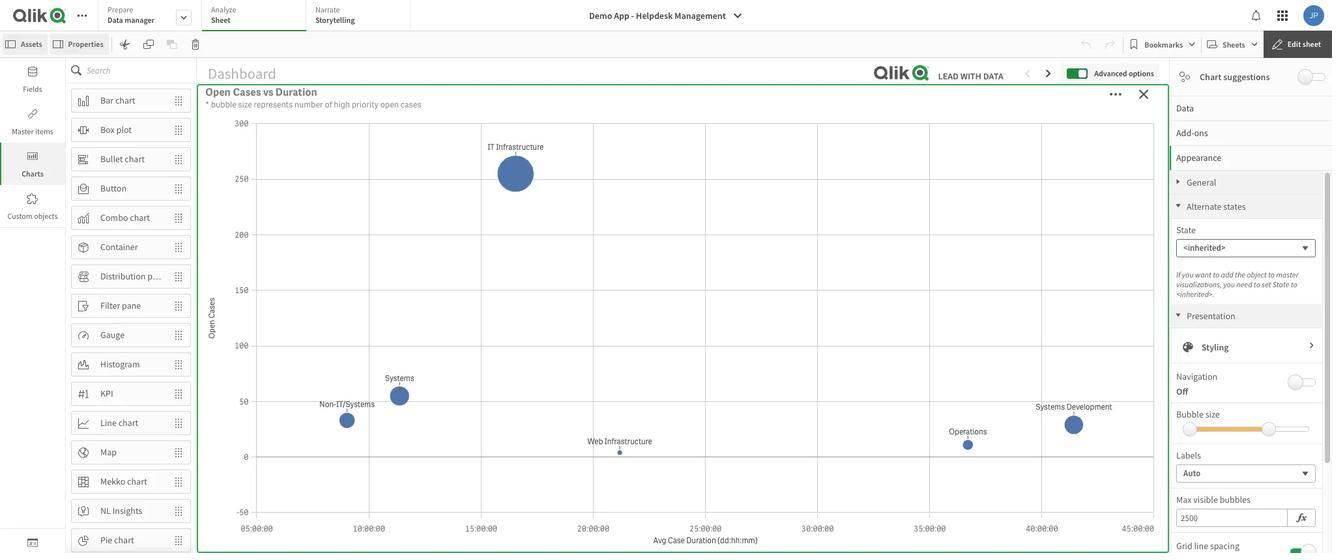Task type: locate. For each thing, give the bounding box(es) containing it.
next sheet: performance image
[[1044, 68, 1055, 79]]

pane
[[122, 300, 141, 312]]

chart for mekko chart
[[127, 476, 147, 488]]

1 move image from the top
[[167, 90, 190, 112]]

move image for line chart
[[167, 412, 190, 435]]

want
[[1196, 270, 1212, 280]]

chart
[[115, 95, 135, 106], [125, 153, 145, 165], [130, 212, 150, 224], [118, 417, 138, 429], [127, 476, 147, 488], [114, 535, 134, 546]]

priority inside the high priority cases 72
[[322, 83, 389, 110]]

plot right distribution
[[148, 271, 163, 282]]

triangle bottom image
[[1170, 203, 1187, 209], [1170, 312, 1187, 319]]

move image for container
[[167, 236, 190, 259]]

open inside open cases vs duration * bubble size represents number of high priority open cases
[[205, 85, 231, 99]]

move image
[[167, 119, 190, 141], [167, 207, 190, 229], [167, 354, 190, 376], [167, 383, 190, 405], [167, 442, 190, 464], [167, 471, 190, 493], [167, 500, 190, 523], [167, 530, 190, 552]]

1 horizontal spatial size
[[1206, 409, 1220, 421]]

0 horizontal spatial size
[[238, 99, 252, 110]]

copy image
[[143, 39, 154, 50]]

need
[[1237, 280, 1253, 289]]

triangle bottom image for alternate states
[[1170, 203, 1187, 209]]

3 move image from the top
[[167, 178, 190, 200]]

bookmarks
[[1145, 39, 1183, 49]]

you left the
[[1224, 280, 1236, 289]]

2 vertical spatial open
[[203, 375, 229, 389]]

142
[[648, 110, 719, 162]]

open
[[380, 99, 399, 110]]

navigation off
[[1177, 371, 1218, 398]]

size right bubble
[[238, 99, 252, 110]]

demo app - helpdesk management
[[589, 10, 726, 22]]

state right set
[[1273, 280, 1290, 289]]

assets button
[[3, 34, 47, 55]]

1 vertical spatial state
[[1273, 280, 1290, 289]]

move image for bar chart
[[167, 90, 190, 112]]

button
[[100, 183, 127, 194]]

states
[[1224, 201, 1246, 213]]

objects
[[34, 211, 58, 221]]

priority inside low priority cases 203
[[964, 83, 1031, 110]]

insights
[[113, 505, 142, 517]]

master
[[1277, 270, 1299, 280]]

narrate storytelling
[[316, 5, 355, 25]]

grid
[[1177, 541, 1193, 552]]

3 move image from the top
[[167, 354, 190, 376]]

bullet chart
[[100, 153, 145, 165]]

0 vertical spatial plot
[[116, 124, 132, 136]]

chart right mekko
[[127, 476, 147, 488]]

high priority cases 72
[[275, 83, 447, 162]]

cases inside medium priority cases 142
[[730, 83, 784, 110]]

6 move image from the top
[[167, 471, 190, 493]]

2 triangle bottom image from the top
[[1170, 312, 1187, 319]]

size right "bubble"
[[1206, 409, 1220, 421]]

<inherited>.
[[1177, 289, 1215, 299]]

high
[[275, 83, 318, 110]]

0 vertical spatial size
[[238, 99, 252, 110]]

open expression editor image
[[1296, 511, 1308, 526]]

delete image
[[190, 39, 201, 50]]

2 move image from the top
[[167, 148, 190, 171]]

master items button
[[0, 100, 65, 143]]

7 move image from the top
[[167, 500, 190, 523]]

edit
[[1288, 39, 1302, 49]]

bubble
[[211, 99, 236, 110]]

bubble
[[1177, 409, 1204, 421]]

chart right bar
[[115, 95, 135, 106]]

cases inside low priority cases 203
[[1035, 83, 1089, 110]]

2 move image from the top
[[167, 207, 190, 229]]

over
[[316, 375, 338, 389]]

1 horizontal spatial state
[[1273, 280, 1290, 289]]

data up the add-
[[1177, 102, 1194, 114]]

data inside prepare data manager
[[108, 15, 123, 25]]

0 vertical spatial state
[[1177, 224, 1196, 236]]

chart right combo
[[130, 212, 150, 224]]

chart right pie
[[114, 535, 134, 546]]

1 vertical spatial triangle bottom image
[[1170, 312, 1187, 319]]

1 horizontal spatial plot
[[148, 271, 163, 282]]

analyze
[[211, 5, 236, 14]]

plot for distribution plot
[[148, 271, 163, 282]]

priority
[[352, 99, 379, 110]]

open left vs
[[205, 85, 231, 99]]

charts
[[22, 169, 44, 179]]

4 move image from the top
[[167, 236, 190, 259]]

1 vertical spatial open
[[606, 161, 631, 175]]

0 horizontal spatial plot
[[116, 124, 132, 136]]

move image
[[167, 90, 190, 112], [167, 148, 190, 171], [167, 178, 190, 200], [167, 236, 190, 259], [167, 266, 190, 288], [167, 295, 190, 317], [167, 324, 190, 347], [167, 412, 190, 435]]

open left '&'
[[203, 375, 229, 389]]

charts button
[[0, 143, 65, 185]]

7 move image from the top
[[167, 324, 190, 347]]

styling
[[1202, 342, 1229, 353]]

1 triangle bottom image from the top
[[1170, 203, 1187, 209]]

bar
[[100, 95, 114, 106]]

open
[[205, 85, 231, 99], [606, 161, 631, 175], [203, 375, 229, 389]]

you
[[1183, 270, 1194, 280], [1224, 280, 1236, 289]]

plot for box plot
[[116, 124, 132, 136]]

0 horizontal spatial data
[[108, 15, 123, 25]]

storytelling
[[316, 15, 355, 25]]

edit sheet button
[[1264, 31, 1333, 58]]

4 move image from the top
[[167, 383, 190, 405]]

advanced
[[1095, 68, 1128, 78]]

triangle bottom image down triangle right image at the top right of page
[[1170, 203, 1187, 209]]

database image
[[27, 67, 38, 77]]

5 move image from the top
[[167, 266, 190, 288]]

demo app - helpdesk management button
[[582, 5, 751, 26]]

move image for button
[[167, 178, 190, 200]]

object
[[1247, 270, 1267, 280]]

8 move image from the top
[[167, 412, 190, 435]]

tab list
[[98, 0, 415, 33]]

0 horizontal spatial state
[[1177, 224, 1196, 236]]

tab list containing prepare
[[98, 0, 415, 33]]

narrate
[[316, 5, 340, 14]]

cut image
[[120, 39, 130, 50]]

open & resolved cases over time
[[203, 375, 364, 389]]

move image for map
[[167, 442, 190, 464]]

sheets
[[1223, 39, 1246, 49]]

cases
[[393, 83, 447, 110], [730, 83, 784, 110], [1035, 83, 1089, 110], [233, 85, 261, 99], [634, 161, 662, 175], [285, 375, 313, 389]]

tab list inside application
[[98, 0, 415, 33]]

chart right bullet
[[125, 153, 145, 165]]

you right if
[[1183, 270, 1194, 280]]

0 vertical spatial triangle bottom image
[[1170, 203, 1187, 209]]

move image for gauge
[[167, 324, 190, 347]]

chart for pie chart
[[114, 535, 134, 546]]

advanced options
[[1095, 68, 1155, 78]]

high
[[334, 99, 350, 110]]

represents
[[254, 99, 293, 110]]

to left "add"
[[1214, 270, 1220, 280]]

1 move image from the top
[[167, 119, 190, 141]]

priority inside medium priority cases 142
[[659, 83, 726, 110]]

6 move image from the top
[[167, 295, 190, 317]]

1 horizontal spatial data
[[1177, 102, 1194, 114]]

data
[[108, 15, 123, 25], [1177, 102, 1194, 114]]

1 horizontal spatial you
[[1224, 280, 1236, 289]]

appearance
[[1177, 152, 1222, 164]]

nl insights
[[100, 505, 142, 517]]

custom objects button
[[0, 185, 65, 228]]

chart right line
[[118, 417, 138, 429]]

low
[[922, 83, 960, 110]]

container
[[100, 241, 138, 253]]

application
[[0, 0, 1333, 554]]

1 vertical spatial plot
[[148, 271, 163, 282]]

8 move image from the top
[[167, 530, 190, 552]]

203
[[970, 110, 1041, 162]]

open cases by priority type
[[606, 161, 737, 175]]

james peterson image
[[1304, 5, 1325, 26]]

1 vertical spatial data
[[1177, 102, 1194, 114]]

priority for 72
[[322, 83, 389, 110]]

open left by
[[606, 161, 631, 175]]

duration
[[276, 85, 317, 99]]

filter pane
[[100, 300, 141, 312]]

master
[[12, 126, 34, 136]]

options
[[1129, 68, 1155, 78]]

priority
[[322, 83, 389, 110], [659, 83, 726, 110], [964, 83, 1031, 110], [677, 161, 713, 175]]

plot right box at top left
[[116, 124, 132, 136]]

cases inside open cases vs duration * bubble size represents number of high priority open cases
[[233, 85, 261, 99]]

move image for bullet chart
[[167, 148, 190, 171]]

None text field
[[1177, 509, 1288, 527]]

5 move image from the top
[[167, 442, 190, 464]]

chart for bar chart
[[115, 95, 135, 106]]

move image for mekko chart
[[167, 471, 190, 493]]

move image for filter pane
[[167, 295, 190, 317]]

max
[[1177, 494, 1192, 506]]

management
[[675, 10, 726, 22]]

0 vertical spatial data
[[108, 15, 123, 25]]

combo
[[100, 212, 128, 224]]

bubble size
[[1177, 409, 1220, 421]]

next image
[[1309, 342, 1316, 353]]

custom objects
[[7, 211, 58, 221]]

state
[[1177, 224, 1196, 236], [1273, 280, 1290, 289]]

visible
[[1194, 494, 1219, 506]]

1 vertical spatial size
[[1206, 409, 1220, 421]]

size inside open cases vs duration * bubble size represents number of high priority open cases
[[238, 99, 252, 110]]

state down the alternate on the top of page
[[1177, 224, 1196, 236]]

fields button
[[0, 58, 65, 100]]

state inside if you want to add the object to master visualizations, you need to set state to <inherited>.
[[1273, 280, 1290, 289]]

move image for kpi
[[167, 383, 190, 405]]

triangle bottom image down <inherited>.
[[1170, 312, 1187, 319]]

move image for combo chart
[[167, 207, 190, 229]]

plot
[[116, 124, 132, 136], [148, 271, 163, 282]]

0 vertical spatial open
[[205, 85, 231, 99]]

low priority cases 203
[[922, 83, 1089, 162]]

data down prepare
[[108, 15, 123, 25]]

edit sheet
[[1288, 39, 1322, 49]]

spacing
[[1211, 541, 1240, 552]]



Task type: describe. For each thing, give the bounding box(es) containing it.
prepare data manager
[[108, 5, 155, 25]]

manager
[[125, 15, 155, 25]]

chart
[[1200, 71, 1222, 83]]

box plot
[[100, 124, 132, 136]]

custom
[[7, 211, 32, 221]]

chart for combo chart
[[130, 212, 150, 224]]

open cases vs duration * bubble size represents number of high priority open cases
[[205, 85, 422, 110]]

alternate states
[[1187, 201, 1246, 213]]

set
[[1262, 280, 1272, 289]]

the
[[1236, 270, 1246, 280]]

application containing 72
[[0, 0, 1333, 554]]

assets
[[21, 39, 42, 49]]

vs
[[263, 85, 273, 99]]

pie
[[100, 535, 112, 546]]

filter
[[100, 300, 120, 312]]

histogram
[[100, 359, 140, 370]]

helpdesk
[[636, 10, 673, 22]]

grid line spacing
[[1177, 541, 1240, 552]]

alternate
[[1187, 201, 1222, 213]]

sheets button
[[1205, 34, 1261, 55]]

variables image
[[27, 538, 38, 548]]

mekko
[[100, 476, 125, 488]]

open for open cases by priority type
[[606, 161, 631, 175]]

triangle right image
[[1170, 179, 1187, 185]]

mekko chart
[[100, 476, 147, 488]]

suggestions
[[1224, 71, 1270, 83]]

priority for 203
[[964, 83, 1031, 110]]

analyze sheet
[[211, 5, 236, 25]]

move image for distribution plot
[[167, 266, 190, 288]]

priority for 142
[[659, 83, 726, 110]]

palette image
[[1183, 342, 1194, 353]]

to right set
[[1292, 280, 1298, 289]]

add-
[[1177, 127, 1195, 139]]

pie chart
[[100, 535, 134, 546]]

navigation
[[1177, 371, 1218, 383]]

type
[[715, 161, 737, 175]]

object image
[[27, 151, 38, 162]]

data inside tab
[[1177, 102, 1194, 114]]

cases inside the high priority cases 72
[[393, 83, 447, 110]]

-
[[631, 10, 634, 22]]

triangle bottom image for presentation
[[1170, 312, 1187, 319]]

scatter chart image
[[1180, 72, 1191, 82]]

number
[[295, 99, 323, 110]]

items
[[35, 126, 53, 136]]

open for open & resolved cases over time
[[203, 375, 229, 389]]

add-ons tab
[[1170, 121, 1333, 145]]

ons
[[1195, 127, 1209, 139]]

cases
[[401, 99, 422, 110]]

by
[[664, 161, 675, 175]]

chart for bullet chart
[[125, 153, 145, 165]]

properties button
[[50, 34, 109, 55]]

move image for box plot
[[167, 119, 190, 141]]

visualizations,
[[1177, 280, 1222, 289]]

to left set
[[1254, 280, 1261, 289]]

time
[[340, 375, 364, 389]]

move image for pie chart
[[167, 530, 190, 552]]

0 horizontal spatial you
[[1183, 270, 1194, 280]]

resolved
[[240, 375, 283, 389]]

app
[[614, 10, 630, 22]]

sheet
[[211, 15, 231, 25]]

72
[[338, 110, 385, 162]]

general
[[1187, 177, 1217, 188]]

if
[[1177, 270, 1181, 280]]

distribution
[[100, 271, 146, 282]]

bookmarks button
[[1127, 34, 1199, 55]]

properties
[[68, 39, 103, 49]]

bubbles
[[1220, 494, 1251, 506]]

demo
[[589, 10, 612, 22]]

combo chart
[[100, 212, 150, 224]]

off
[[1177, 386, 1189, 398]]

line chart
[[100, 417, 138, 429]]

move image for histogram
[[167, 354, 190, 376]]

data tab
[[1170, 96, 1333, 121]]

master items
[[12, 126, 53, 136]]

chart for line chart
[[118, 417, 138, 429]]

link image
[[27, 109, 38, 119]]

max visible bubbles
[[1177, 494, 1251, 506]]

add
[[1222, 270, 1234, 280]]

medium
[[582, 83, 655, 110]]

Search text field
[[87, 58, 196, 83]]

medium priority cases 142
[[582, 83, 784, 162]]

add-ons
[[1177, 127, 1209, 139]]

puzzle image
[[27, 194, 38, 204]]

open for open cases vs duration * bubble size represents number of high priority open cases
[[205, 85, 231, 99]]

map
[[100, 447, 117, 458]]

presentation
[[1187, 310, 1236, 322]]

sheet
[[1303, 39, 1322, 49]]

bullet
[[100, 153, 123, 165]]

box
[[100, 124, 115, 136]]

prepare
[[108, 5, 133, 14]]

move image for nl insights
[[167, 500, 190, 523]]

line
[[1195, 541, 1209, 552]]

line
[[100, 417, 117, 429]]

chart suggestions
[[1200, 71, 1270, 83]]

of
[[325, 99, 332, 110]]

kpi
[[100, 388, 113, 400]]

appearance tab
[[1170, 145, 1333, 170]]

to right object
[[1269, 270, 1275, 280]]



Task type: vqa. For each thing, say whether or not it's contained in the screenshot.
"text field" inside application
no



